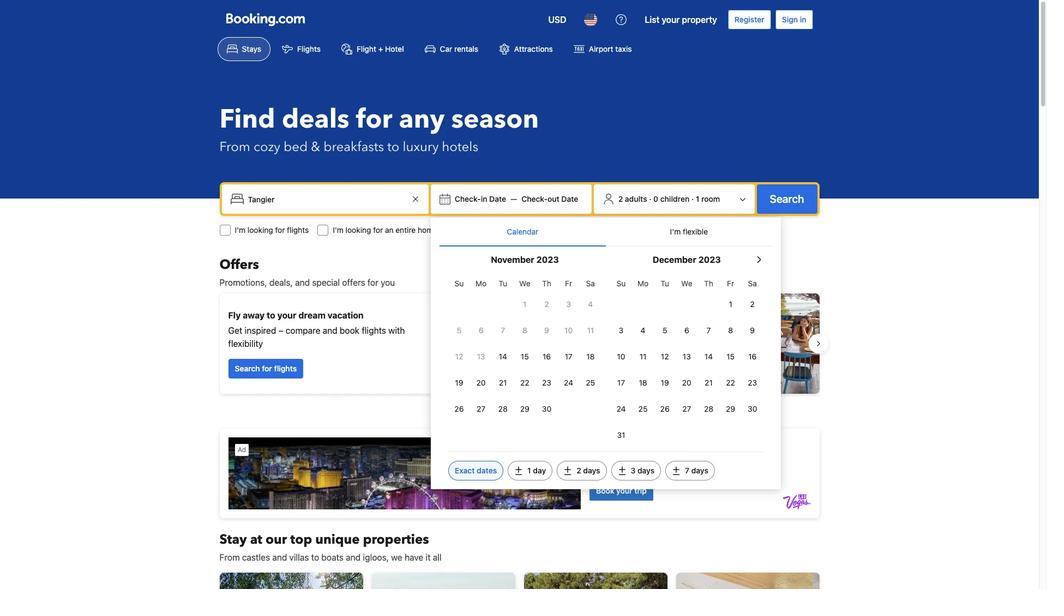Task type: locate. For each thing, give the bounding box(es) containing it.
20 right 19 december 2023 option
[[683, 378, 692, 387]]

29 right 28 december 2023 option
[[726, 404, 736, 414]]

2023 down i'm traveling for work
[[537, 255, 559, 265]]

7 for 7 option
[[501, 326, 505, 335]]

region
[[211, 289, 829, 398]]

6 November 2023 checkbox
[[470, 319, 492, 343]]

2 up browse
[[545, 300, 549, 309]]

8
[[523, 326, 528, 335], [729, 326, 733, 335]]

2 vertical spatial 3
[[631, 466, 636, 475]]

2 9 from the left
[[751, 326, 755, 335]]

1 horizontal spatial 8
[[729, 326, 733, 335]]

5 for '5 november 2023' "option"
[[457, 326, 462, 335]]

car rentals
[[440, 44, 479, 53]]

2 date from the left
[[562, 194, 579, 204]]

check-in date button
[[451, 189, 511, 209]]

mo for december
[[638, 279, 649, 288]]

2023 for november 2023
[[537, 255, 559, 265]]

1 vertical spatial in
[[481, 194, 488, 204]]

1 vertical spatial 18
[[639, 378, 648, 387]]

12 inside checkbox
[[661, 352, 669, 361]]

1 vertical spatial search
[[235, 364, 260, 373]]

your right take
[[555, 304, 574, 314]]

30
[[542, 404, 552, 414], [748, 404, 758, 414]]

we down "december 2023"
[[682, 279, 693, 288]]

29 inside option
[[520, 404, 530, 414]]

2 November 2023 checkbox
[[536, 292, 558, 316]]

0 horizontal spatial 8
[[523, 326, 528, 335]]

24 inside option
[[617, 404, 626, 414]]

1 vertical spatial 24
[[617, 404, 626, 414]]

16 December 2023 checkbox
[[742, 345, 764, 369]]

8 inside option
[[729, 326, 733, 335]]

9 left stays,
[[545, 326, 549, 335]]

1 horizontal spatial 14
[[705, 352, 713, 361]]

at left 3 option
[[603, 332, 610, 342]]

11 inside option
[[587, 326, 594, 335]]

1 vertical spatial 3
[[619, 326, 624, 335]]

21 November 2023 checkbox
[[492, 371, 514, 395]]

25
[[586, 378, 595, 387], [639, 404, 648, 414]]

22 right the 21 option
[[726, 378, 736, 387]]

0 vertical spatial properties
[[564, 319, 605, 329]]

search inside button
[[770, 193, 805, 205]]

21 right 20 'checkbox'
[[499, 378, 507, 387]]

0 vertical spatial 24
[[564, 378, 574, 387]]

sa for november 2023
[[586, 279, 595, 288]]

th for december 2023
[[705, 279, 714, 288]]

0 horizontal spatial 5
[[457, 326, 462, 335]]

3 December 2023 checkbox
[[611, 319, 632, 343]]

progress bar inside main content
[[513, 403, 526, 407]]

0 horizontal spatial days
[[584, 466, 601, 475]]

0 horizontal spatial 25
[[586, 378, 595, 387]]

5 December 2023 checkbox
[[654, 319, 676, 343]]

fr up 1 december 2023 checkbox
[[727, 279, 735, 288]]

1 horizontal spatial 16
[[749, 352, 757, 361]]

11
[[587, 326, 594, 335], [640, 352, 647, 361]]

8 left term
[[523, 326, 528, 335]]

11 for 11 november 2023 option at the bottom right of page
[[587, 326, 594, 335]]

13
[[477, 352, 485, 361], [683, 352, 691, 361]]

fr
[[565, 279, 573, 288], [727, 279, 735, 288]]

1 horizontal spatial 26
[[661, 404, 670, 414]]

8 right 7 december 2023 option in the bottom of the page
[[729, 326, 733, 335]]

in
[[800, 15, 807, 24], [481, 194, 488, 204]]

27 December 2023 checkbox
[[676, 397, 698, 421]]

i'm left flexible
[[670, 227, 681, 236]]

1 horizontal spatial 12
[[661, 352, 669, 361]]

19 inside option
[[661, 378, 669, 387]]

search for flights link
[[228, 359, 304, 379]]

to inside find deals for any season from cozy bed & breakfasts to luxury hotels
[[388, 138, 400, 156]]

23 for 23 november 2023 checkbox
[[542, 378, 552, 387]]

main content containing offers
[[211, 256, 829, 589]]

find inside find a stay link
[[539, 371, 555, 380]]

in right sign
[[800, 15, 807, 24]]

11 inside checkbox
[[640, 352, 647, 361]]

stay
[[220, 531, 247, 549]]

su for december
[[617, 279, 626, 288]]

0 horizontal spatial 19
[[455, 378, 464, 387]]

5 November 2023 checkbox
[[448, 319, 470, 343]]

0 horizontal spatial date
[[490, 194, 506, 204]]

top
[[290, 531, 312, 549]]

20
[[477, 378, 486, 387], [683, 378, 692, 387]]

0 horizontal spatial we
[[520, 279, 531, 288]]

1 horizontal spatial in
[[800, 15, 807, 24]]

1 vertical spatial 11
[[640, 352, 647, 361]]

0 horizontal spatial vacation
[[328, 310, 364, 320]]

fly
[[228, 310, 241, 320]]

1 23 from the left
[[542, 378, 552, 387]]

0 vertical spatial 11
[[587, 326, 594, 335]]

you
[[381, 278, 395, 288]]

2 13 from the left
[[683, 352, 691, 361]]

from left cozy
[[220, 138, 250, 156]]

2
[[619, 194, 623, 204], [545, 300, 549, 309], [751, 300, 755, 309], [577, 466, 582, 475]]

to inside fly away to your dream vacation get inspired – compare and book flights with flexibility
[[267, 310, 275, 320]]

1 grid from the left
[[448, 273, 602, 421]]

for left "you"
[[368, 278, 379, 288]]

region containing take your longest vacation yet
[[211, 289, 829, 398]]

14 November 2023 checkbox
[[492, 345, 514, 369]]

for down flexibility
[[262, 364, 272, 373]]

1 horizontal spatial 19
[[661, 378, 669, 387]]

24 for 24 option
[[617, 404, 626, 414]]

to for our
[[311, 553, 319, 563]]

2 looking from the left
[[346, 225, 371, 235]]

we
[[391, 553, 403, 563]]

27 November 2023 checkbox
[[470, 397, 492, 421]]

2 days from the left
[[638, 466, 655, 475]]

28 November 2023 checkbox
[[492, 397, 514, 421]]

1 sa from the left
[[586, 279, 595, 288]]

take your longest vacation yet image
[[722, 294, 820, 394]]

29 November 2023 checkbox
[[514, 397, 536, 421]]

tu
[[499, 279, 508, 288], [661, 279, 670, 288]]

19 left 20 'checkbox'
[[455, 378, 464, 387]]

1 days from the left
[[584, 466, 601, 475]]

25 for 25 december 2023 option
[[639, 404, 648, 414]]

2 6 from the left
[[685, 326, 690, 335]]

offers
[[220, 256, 259, 274]]

1 horizontal spatial your
[[555, 304, 574, 314]]

flights inside fly away to your dream vacation get inspired – compare and book flights with flexibility
[[362, 326, 386, 336]]

offering
[[607, 319, 638, 329]]

days
[[584, 466, 601, 475], [638, 466, 655, 475], [692, 466, 709, 475]]

13 December 2023 checkbox
[[676, 345, 698, 369]]

20 right 19 checkbox
[[477, 378, 486, 387]]

2 tu from the left
[[661, 279, 670, 288]]

12 December 2023 checkbox
[[654, 345, 676, 369]]

our
[[266, 531, 287, 549]]

usd
[[549, 15, 567, 25]]

1 horizontal spatial su
[[617, 279, 626, 288]]

26 for 26 november 2023 option
[[455, 404, 464, 414]]

4 inside checkbox
[[588, 300, 593, 309]]

3 days from the left
[[692, 466, 709, 475]]

0 horizontal spatial 27
[[477, 404, 486, 414]]

th down "december 2023"
[[705, 279, 714, 288]]

5 right long-
[[663, 326, 668, 335]]

1 22 from the left
[[521, 378, 530, 387]]

for right i'm
[[275, 225, 285, 235]]

18 down many
[[587, 352, 595, 361]]

4 right offering
[[641, 326, 646, 335]]

9 right 8 december 2023 option
[[751, 326, 755, 335]]

looking right i'm
[[248, 225, 273, 235]]

2 27 from the left
[[683, 404, 692, 414]]

check- right —
[[522, 194, 548, 204]]

1 9 from the left
[[545, 326, 549, 335]]

2 22 from the left
[[726, 378, 736, 387]]

1 horizontal spatial 23
[[748, 378, 758, 387]]

4 inside "checkbox"
[[641, 326, 646, 335]]

december 2023
[[653, 255, 721, 265]]

attractions
[[515, 44, 553, 53]]

su up offering
[[617, 279, 626, 288]]

1 horizontal spatial 27
[[683, 404, 692, 414]]

many
[[579, 332, 600, 342]]

2 29 from the left
[[726, 404, 736, 414]]

1 horizontal spatial 15
[[727, 352, 735, 361]]

4 December 2023 checkbox
[[632, 319, 654, 343]]

7 inside 7 december 2023 option
[[707, 326, 711, 335]]

vacation up offering
[[609, 304, 645, 314]]

your inside list your property link
[[662, 15, 680, 25]]

1 su from the left
[[455, 279, 464, 288]]

1 we from the left
[[520, 279, 531, 288]]

0 vertical spatial 10
[[565, 326, 573, 335]]

15 inside option
[[727, 352, 735, 361]]

2 15 from the left
[[727, 352, 735, 361]]

9 inside 'option'
[[545, 326, 549, 335]]

from
[[220, 138, 250, 156], [220, 553, 240, 563]]

29 right 28 option
[[520, 404, 530, 414]]

+
[[379, 44, 383, 53]]

0 horizontal spatial 30
[[542, 404, 552, 414]]

to inside stay at our top unique properties from castles and villas to boats and igloos, we have it all
[[311, 553, 319, 563]]

1 horizontal spatial 2023
[[699, 255, 721, 265]]

and
[[295, 278, 310, 288], [323, 326, 338, 336], [272, 553, 287, 563], [346, 553, 361, 563]]

7 inside 7 option
[[501, 326, 505, 335]]

2 mo from the left
[[638, 279, 649, 288]]

1 horizontal spatial days
[[638, 466, 655, 475]]

16 November 2023 checkbox
[[536, 345, 558, 369]]

main content
[[211, 256, 829, 589]]

longest
[[576, 304, 607, 314]]

1 · from the left
[[649, 194, 652, 204]]

25 right stay
[[586, 378, 595, 387]]

2 sa from the left
[[748, 279, 757, 288]]

11 right 10 option
[[640, 352, 647, 361]]

1 horizontal spatial 6
[[685, 326, 690, 335]]

16
[[543, 352, 551, 361], [749, 352, 757, 361]]

grid
[[448, 273, 602, 421], [611, 273, 764, 447]]

to right villas on the bottom left of the page
[[311, 553, 319, 563]]

1 12 from the left
[[455, 352, 463, 361]]

1 horizontal spatial mo
[[638, 279, 649, 288]]

6 right '5' "option" in the right bottom of the page
[[685, 326, 690, 335]]

23 left a
[[542, 378, 552, 387]]

your inside fly away to your dream vacation get inspired – compare and book flights with flexibility
[[278, 310, 297, 320]]

progress bar
[[513, 403, 526, 407]]

tu for november
[[499, 279, 508, 288]]

20 inside checkbox
[[683, 378, 692, 387]]

and left book
[[323, 326, 338, 336]]

6 right '5 november 2023' "option"
[[479, 326, 484, 335]]

2023 down flexible
[[699, 255, 721, 265]]

1 horizontal spatial ·
[[692, 194, 694, 204]]

1 8 from the left
[[523, 326, 528, 335]]

days for 7 days
[[692, 466, 709, 475]]

25 November 2023 checkbox
[[580, 371, 602, 395]]

for left an at the top of page
[[373, 225, 383, 235]]

30 right 29 november 2023 option
[[542, 404, 552, 414]]

21 for the 21 option
[[705, 378, 713, 387]]

2 28 from the left
[[704, 404, 714, 414]]

27 inside checkbox
[[683, 404, 692, 414]]

9 inside option
[[751, 326, 755, 335]]

6
[[479, 326, 484, 335], [685, 326, 690, 335]]

find up cozy
[[220, 101, 275, 138]]

day
[[533, 466, 546, 475]]

20 November 2023 checkbox
[[470, 371, 492, 395]]

list your property
[[645, 15, 717, 25]]

1 inside 1 december 2023 checkbox
[[729, 300, 733, 309]]

or
[[440, 225, 447, 235]]

8 November 2023 checkbox
[[514, 319, 536, 343]]

1 vertical spatial 10
[[617, 352, 626, 361]]

find for a
[[539, 371, 555, 380]]

0 vertical spatial 17
[[565, 352, 573, 361]]

1 horizontal spatial th
[[705, 279, 714, 288]]

9 December 2023 checkbox
[[742, 319, 764, 343]]

30 December 2023 checkbox
[[742, 397, 764, 421]]

0 vertical spatial 4
[[588, 300, 593, 309]]

1 vertical spatial 4
[[641, 326, 646, 335]]

1 5 from the left
[[457, 326, 462, 335]]

tab list
[[440, 218, 773, 247]]

24 inside checkbox
[[564, 378, 574, 387]]

12 left 13 november 2023 option on the left bottom of the page
[[455, 352, 463, 361]]

0 horizontal spatial search
[[235, 364, 260, 373]]

19 November 2023 checkbox
[[448, 371, 470, 395]]

1 vertical spatial 17
[[618, 378, 625, 387]]

17 left 18 option
[[618, 378, 625, 387]]

monthly
[[533, 345, 565, 355]]

17 inside '17 november 2023' option
[[565, 352, 573, 361]]

1 looking from the left
[[248, 225, 273, 235]]

your for longest
[[555, 304, 574, 314]]

10
[[565, 326, 573, 335], [617, 352, 626, 361]]

0 horizontal spatial check-
[[455, 194, 481, 204]]

16 for 16 december 2023 checkbox
[[749, 352, 757, 361]]

luxury
[[403, 138, 439, 156]]

0 vertical spatial at
[[603, 332, 610, 342]]

10 inside 10 checkbox
[[565, 326, 573, 335]]

27 right the 26 checkbox
[[683, 404, 692, 414]]

14 left 15 option
[[705, 352, 713, 361]]

10 down reduced on the bottom of the page
[[617, 352, 626, 361]]

1 horizontal spatial search
[[770, 193, 805, 205]]

0 horizontal spatial 23
[[542, 378, 552, 387]]

any
[[399, 101, 445, 138]]

check- up apartment
[[455, 194, 481, 204]]

for for flights
[[275, 225, 285, 235]]

i'm looking for an entire home or apartment
[[333, 225, 485, 235]]

1 horizontal spatial 28
[[704, 404, 714, 414]]

6 for 6 checkbox at left
[[479, 326, 484, 335]]

0 horizontal spatial 28
[[499, 404, 508, 414]]

search
[[770, 193, 805, 205], [235, 364, 260, 373]]

1 horizontal spatial looking
[[346, 225, 371, 235]]

1 horizontal spatial 17
[[618, 378, 625, 387]]

2 14 from the left
[[705, 352, 713, 361]]

0 horizontal spatial 10
[[565, 326, 573, 335]]

28 right 27 november 2023 option
[[499, 404, 508, 414]]

11 November 2023 checkbox
[[580, 319, 602, 343]]

1 21 from the left
[[499, 378, 507, 387]]

vacation inside take your longest vacation yet browse properties offering long- term stays, many at reduced monthly rates.
[[609, 304, 645, 314]]

21 right 20 checkbox
[[705, 378, 713, 387]]

3 for the "3 november 2023" option
[[567, 300, 571, 309]]

23 November 2023 checkbox
[[536, 371, 558, 395]]

18 for 18 "checkbox"
[[587, 352, 595, 361]]

19
[[455, 378, 464, 387], [661, 378, 669, 387]]

2 fr from the left
[[727, 279, 735, 288]]

18 inside 18 "checkbox"
[[587, 352, 595, 361]]

search inside main content
[[235, 364, 260, 373]]

0 horizontal spatial tu
[[499, 279, 508, 288]]

8 inside checkbox
[[523, 326, 528, 335]]

find left a
[[539, 371, 555, 380]]

16 for 16 checkbox on the bottom right of the page
[[543, 352, 551, 361]]

12 November 2023 checkbox
[[448, 345, 470, 369]]

vacation up book
[[328, 310, 364, 320]]

29
[[520, 404, 530, 414], [726, 404, 736, 414]]

1 30 from the left
[[542, 404, 552, 414]]

flights
[[287, 225, 309, 235], [362, 326, 386, 336], [274, 364, 297, 373]]

3 right "2" option on the right
[[567, 300, 571, 309]]

advertisement region
[[220, 429, 820, 518]]

9 for 9 november 2023 'option' on the right bottom of the page
[[545, 326, 549, 335]]

18 December 2023 checkbox
[[632, 371, 654, 395]]

18 inside 18 option
[[639, 378, 648, 387]]

th for november 2023
[[542, 279, 552, 288]]

22 November 2023 checkbox
[[514, 371, 536, 395]]

check-in date — check-out date
[[455, 194, 579, 204]]

airport taxis link
[[565, 37, 641, 61]]

26 right 25 december 2023 option
[[661, 404, 670, 414]]

flexible
[[683, 227, 708, 236]]

19 inside checkbox
[[455, 378, 464, 387]]

2 26 from the left
[[661, 404, 670, 414]]

1 fr from the left
[[565, 279, 573, 288]]

find inside find deals for any season from cozy bed & breakfasts to luxury hotels
[[220, 101, 275, 138]]

1 horizontal spatial 20
[[683, 378, 692, 387]]

7 for 7 december 2023 option in the bottom of the page
[[707, 326, 711, 335]]

4 for 4 november 2023 checkbox
[[588, 300, 593, 309]]

19 December 2023 checkbox
[[654, 371, 676, 395]]

at
[[603, 332, 610, 342], [250, 531, 262, 549]]

20 inside 'checkbox'
[[477, 378, 486, 387]]

looking left an at the top of page
[[346, 225, 371, 235]]

0 horizontal spatial 9
[[545, 326, 549, 335]]

calendar
[[507, 227, 539, 236]]

at up "castles"
[[250, 531, 262, 549]]

14 right 13 november 2023 option on the left bottom of the page
[[499, 352, 507, 361]]

1 horizontal spatial tu
[[661, 279, 670, 288]]

0 horizontal spatial 22
[[521, 378, 530, 387]]

1 horizontal spatial 22
[[726, 378, 736, 387]]

0 vertical spatial 18
[[587, 352, 595, 361]]

1 vertical spatial properties
[[363, 531, 429, 549]]

24 December 2023 checkbox
[[611, 397, 632, 421]]

4 for 4 december 2023 "checkbox"
[[641, 326, 646, 335]]

date right out
[[562, 194, 579, 204]]

9 for 9 december 2023 option
[[751, 326, 755, 335]]

hotel
[[385, 44, 404, 53]]

· right children
[[692, 194, 694, 204]]

1 28 from the left
[[499, 404, 508, 414]]

2 from from the top
[[220, 553, 240, 563]]

2 adults · 0 children · 1 room
[[619, 194, 720, 204]]

1 th from the left
[[542, 279, 552, 288]]

1 horizontal spatial 13
[[683, 352, 691, 361]]

1 29 from the left
[[520, 404, 530, 414]]

i'm down "where are you going?" field
[[333, 225, 344, 235]]

book
[[340, 326, 360, 336]]

0 vertical spatial find
[[220, 101, 275, 138]]

sa up the 2 'option'
[[748, 279, 757, 288]]

0 horizontal spatial th
[[542, 279, 552, 288]]

i'm left traveling
[[509, 225, 520, 235]]

0 vertical spatial search
[[770, 193, 805, 205]]

1 December 2023 checkbox
[[720, 292, 742, 316]]

from down the stay
[[220, 553, 240, 563]]

1 horizontal spatial fr
[[727, 279, 735, 288]]

days for 2 days
[[584, 466, 601, 475]]

2 right 1 december 2023 checkbox
[[751, 300, 755, 309]]

2 23 from the left
[[748, 378, 758, 387]]

1 horizontal spatial 5
[[663, 326, 668, 335]]

2 30 from the left
[[748, 404, 758, 414]]

19 left 20 checkbox
[[661, 378, 669, 387]]

· left 0
[[649, 194, 652, 204]]

19 for 19 december 2023 option
[[661, 378, 669, 387]]

26 December 2023 checkbox
[[654, 397, 676, 421]]

1 mo from the left
[[476, 279, 487, 288]]

1 left the 2 'option'
[[729, 300, 733, 309]]

tu down december
[[661, 279, 670, 288]]

17
[[565, 352, 573, 361], [618, 378, 625, 387]]

2 check- from the left
[[522, 194, 548, 204]]

and right the deals,
[[295, 278, 310, 288]]

2 19 from the left
[[661, 378, 669, 387]]

18 right 17 option on the bottom right of the page
[[639, 378, 648, 387]]

2 12 from the left
[[661, 352, 669, 361]]

0 horizontal spatial 16
[[543, 352, 551, 361]]

search for flights
[[235, 364, 297, 373]]

flights down –
[[274, 364, 297, 373]]

14 for the 14 option
[[705, 352, 713, 361]]

fr for november 2023
[[565, 279, 573, 288]]

4 right the "3 november 2023" option
[[588, 300, 593, 309]]

29 inside checkbox
[[726, 404, 736, 414]]

16 right 15 option
[[749, 352, 757, 361]]

1 horizontal spatial check-
[[522, 194, 548, 204]]

28
[[499, 404, 508, 414], [704, 404, 714, 414]]

2 su from the left
[[617, 279, 626, 288]]

to for for
[[388, 138, 400, 156]]

1 horizontal spatial 10
[[617, 352, 626, 361]]

entire
[[396, 225, 416, 235]]

12 right '11 december 2023' checkbox
[[661, 352, 669, 361]]

2 2023 from the left
[[699, 255, 721, 265]]

11 December 2023 checkbox
[[632, 345, 654, 369]]

26 inside checkbox
[[661, 404, 670, 414]]

it
[[426, 553, 431, 563]]

in inside sign in link
[[800, 15, 807, 24]]

6 inside checkbox
[[479, 326, 484, 335]]

0 horizontal spatial looking
[[248, 225, 273, 235]]

sign in link
[[776, 10, 813, 29]]

1 from from the top
[[220, 138, 250, 156]]

25 inside option
[[639, 404, 648, 414]]

i'm for i'm looking for an entire home or apartment
[[333, 225, 344, 235]]

2023
[[537, 255, 559, 265], [699, 255, 721, 265]]

5 left 6 checkbox at left
[[457, 326, 462, 335]]

0 horizontal spatial 6
[[479, 326, 484, 335]]

for for an
[[373, 225, 383, 235]]

7 right 6 december 2023 'checkbox'
[[707, 326, 711, 335]]

3 left 4 december 2023 "checkbox"
[[619, 326, 624, 335]]

12 for 12 option at bottom
[[455, 352, 463, 361]]

0 vertical spatial 25
[[586, 378, 595, 387]]

sa
[[586, 279, 595, 288], [748, 279, 757, 288]]

1 horizontal spatial i'm
[[509, 225, 520, 235]]

21
[[499, 378, 507, 387], [705, 378, 713, 387]]

dream
[[299, 310, 326, 320]]

room
[[702, 194, 720, 204]]

24 for 24 november 2023 checkbox in the bottom right of the page
[[564, 378, 574, 387]]

1 horizontal spatial vacation
[[609, 304, 645, 314]]

1 horizontal spatial 25
[[639, 404, 648, 414]]

deals,
[[269, 278, 293, 288]]

flights left with
[[362, 326, 386, 336]]

10 inside 10 option
[[617, 352, 626, 361]]

11 down the longest
[[587, 326, 594, 335]]

1 tu from the left
[[499, 279, 508, 288]]

1 6 from the left
[[479, 326, 484, 335]]

0 horizontal spatial find
[[220, 101, 275, 138]]

17 inside 17 option
[[618, 378, 625, 387]]

check-
[[455, 194, 481, 204], [522, 194, 548, 204]]

12 inside option
[[455, 352, 463, 361]]

at inside take your longest vacation yet browse properties offering long- term stays, many at reduced monthly rates.
[[603, 332, 610, 342]]

23
[[542, 378, 552, 387], [748, 378, 758, 387]]

0 horizontal spatial 7
[[501, 326, 505, 335]]

0 horizontal spatial mo
[[476, 279, 487, 288]]

for for any
[[356, 101, 393, 138]]

27
[[477, 404, 486, 414], [683, 404, 692, 414]]

3 for 3 option
[[619, 326, 624, 335]]

25 right 24 option
[[639, 404, 648, 414]]

12
[[455, 352, 463, 361], [661, 352, 669, 361]]

2 20 from the left
[[683, 378, 692, 387]]

13 for 13 november 2023 option on the left bottom of the page
[[477, 352, 485, 361]]

2 16 from the left
[[749, 352, 757, 361]]

15 inside checkbox
[[521, 352, 529, 361]]

get
[[228, 326, 243, 336]]

0 horizontal spatial fr
[[565, 279, 573, 288]]

15 November 2023 checkbox
[[514, 345, 536, 369]]

2 5 from the left
[[663, 326, 668, 335]]

30 inside checkbox
[[748, 404, 758, 414]]

30 right the 29 december 2023 checkbox
[[748, 404, 758, 414]]

1 15 from the left
[[521, 352, 529, 361]]

27 for 27 checkbox
[[683, 404, 692, 414]]

0 horizontal spatial 18
[[587, 352, 595, 361]]

in left —
[[481, 194, 488, 204]]

8 for 8 november 2023 checkbox
[[523, 326, 528, 335]]

0 horizontal spatial ·
[[649, 194, 652, 204]]

for inside offers promotions, deals, and special offers for you
[[368, 278, 379, 288]]

your up –
[[278, 310, 297, 320]]

1 vertical spatial find
[[539, 371, 555, 380]]

0 horizontal spatial 21
[[499, 378, 507, 387]]

2 8 from the left
[[729, 326, 733, 335]]

booking.com image
[[226, 13, 305, 26]]

27 inside option
[[477, 404, 486, 414]]

for inside find deals for any season from cozy bed & breakfasts to luxury hotels
[[356, 101, 393, 138]]

21 December 2023 checkbox
[[698, 371, 720, 395]]

2 21 from the left
[[705, 378, 713, 387]]

2 we from the left
[[682, 279, 693, 288]]

1 14 from the left
[[499, 352, 507, 361]]

8 December 2023 checkbox
[[720, 319, 742, 343]]

2 days
[[577, 466, 601, 475]]

1 27 from the left
[[477, 404, 486, 414]]

0 horizontal spatial 11
[[587, 326, 594, 335]]

0 horizontal spatial 3
[[567, 300, 571, 309]]

from inside find deals for any season from cozy bed & breakfasts to luxury hotels
[[220, 138, 250, 156]]

0 horizontal spatial to
[[267, 310, 275, 320]]

1 26 from the left
[[455, 404, 464, 414]]

list
[[645, 15, 660, 25]]

6 December 2023 checkbox
[[676, 319, 698, 343]]

22 right 21 option
[[521, 378, 530, 387]]

24 left 25 december 2023 option
[[617, 404, 626, 414]]

28 right 27 checkbox
[[704, 404, 714, 414]]

1 19 from the left
[[455, 378, 464, 387]]

your
[[662, 15, 680, 25], [555, 304, 574, 314], [278, 310, 297, 320]]

0 horizontal spatial su
[[455, 279, 464, 288]]

mo up 6 checkbox at left
[[476, 279, 487, 288]]

1 16 from the left
[[543, 352, 551, 361]]

0 horizontal spatial sa
[[586, 279, 595, 288]]

0 horizontal spatial at
[[250, 531, 262, 549]]

1 horizontal spatial sa
[[748, 279, 757, 288]]

0 horizontal spatial 24
[[564, 378, 574, 387]]

1 2023 from the left
[[537, 255, 559, 265]]

your inside take your longest vacation yet browse properties offering long- term stays, many at reduced monthly rates.
[[555, 304, 574, 314]]

i'm inside button
[[670, 227, 681, 236]]

6 inside 'checkbox'
[[685, 326, 690, 335]]

17 up stay
[[565, 352, 573, 361]]

14 for 14 november 2023 option
[[499, 352, 507, 361]]

property
[[682, 15, 717, 25]]

25 for 25 checkbox
[[586, 378, 595, 387]]

1 left take
[[523, 300, 527, 309]]

30 inside checkbox
[[542, 404, 552, 414]]

at inside stay at our top unique properties from castles and villas to boats and igloos, we have it all
[[250, 531, 262, 549]]

27 right 26 november 2023 option
[[477, 404, 486, 414]]

1 November 2023 checkbox
[[514, 292, 536, 316]]

0 vertical spatial to
[[388, 138, 400, 156]]

we up 1 november 2023 checkbox
[[520, 279, 531, 288]]

properties up "we"
[[363, 531, 429, 549]]

properties up many
[[564, 319, 605, 329]]

and inside offers promotions, deals, and special offers for you
[[295, 278, 310, 288]]

2 grid from the left
[[611, 273, 764, 447]]

Where are you going? field
[[244, 189, 409, 209]]

1 horizontal spatial to
[[311, 553, 319, 563]]

26 inside option
[[455, 404, 464, 414]]

fr for december 2023
[[727, 279, 735, 288]]

25 inside checkbox
[[586, 378, 595, 387]]

1 13 from the left
[[477, 352, 485, 361]]

date left —
[[490, 194, 506, 204]]

2 horizontal spatial 7
[[707, 326, 711, 335]]

30 for 30 november 2023 checkbox
[[542, 404, 552, 414]]

2 th from the left
[[705, 279, 714, 288]]

sa up 4 november 2023 checkbox
[[586, 279, 595, 288]]

3 November 2023 checkbox
[[558, 292, 580, 316]]

1 horizontal spatial 3
[[619, 326, 624, 335]]

15 left 16 checkbox on the bottom right of the page
[[521, 352, 529, 361]]

1 20 from the left
[[477, 378, 486, 387]]

13 right 12 option at bottom
[[477, 352, 485, 361]]



Task type: vqa. For each thing, say whether or not it's contained in the screenshot.


Task type: describe. For each thing, give the bounding box(es) containing it.
2 inside "2" option
[[545, 300, 549, 309]]

13 November 2023 checkbox
[[470, 345, 492, 369]]

28 for 28 december 2023 option
[[704, 404, 714, 414]]

long-
[[640, 319, 661, 329]]

i'm looking for flights
[[235, 225, 309, 235]]

1 check- from the left
[[455, 194, 481, 204]]

—
[[511, 194, 517, 204]]

traveling
[[522, 225, 553, 235]]

grid for november
[[448, 273, 602, 421]]

1 left day
[[528, 466, 531, 475]]

29 for 29 november 2023 option
[[520, 404, 530, 414]]

an
[[385, 225, 394, 235]]

search for search for flights
[[235, 364, 260, 373]]

looking for i'm
[[248, 225, 273, 235]]

out
[[548, 194, 560, 204]]

15 for 15 option
[[727, 352, 735, 361]]

take your longest vacation yet browse properties offering long- term stays, many at reduced monthly rates.
[[533, 304, 661, 355]]

and right boats on the left bottom of page
[[346, 553, 361, 563]]

stays
[[242, 44, 261, 53]]

sign in
[[782, 15, 807, 24]]

14 December 2023 checkbox
[[698, 345, 720, 369]]

find for deals
[[220, 101, 275, 138]]

27 for 27 november 2023 option
[[477, 404, 486, 414]]

fly away to your dream vacation get inspired – compare and book flights with flexibility
[[228, 310, 405, 349]]

with
[[389, 326, 405, 336]]

18 for 18 option
[[639, 378, 648, 387]]

deals
[[282, 101, 350, 138]]

find a stay
[[539, 371, 578, 380]]

20 December 2023 checkbox
[[676, 371, 698, 395]]

2 · from the left
[[692, 194, 694, 204]]

23 December 2023 checkbox
[[742, 371, 764, 395]]

december
[[653, 255, 697, 265]]

2 vertical spatial flights
[[274, 364, 297, 373]]

26 November 2023 checkbox
[[448, 397, 470, 421]]

10 December 2023 checkbox
[[611, 345, 632, 369]]

&
[[311, 138, 320, 156]]

villas
[[289, 553, 309, 563]]

usd button
[[542, 7, 573, 33]]

properties inside stay at our top unique properties from castles and villas to boats and igloos, we have it all
[[363, 531, 429, 549]]

apartment
[[449, 225, 485, 235]]

stay at our top unique properties from castles and villas to boats and igloos, we have it all
[[220, 531, 442, 563]]

register
[[735, 15, 765, 24]]

attractions link
[[490, 37, 562, 61]]

9 November 2023 checkbox
[[536, 319, 558, 343]]

reduced
[[613, 332, 645, 342]]

28 for 28 option
[[499, 404, 508, 414]]

flights
[[297, 44, 321, 53]]

search for search
[[770, 193, 805, 205]]

exact dates
[[455, 466, 497, 475]]

work
[[566, 225, 583, 235]]

looking for i'm
[[346, 225, 371, 235]]

castles
[[242, 553, 270, 563]]

10 for 10 option
[[617, 352, 626, 361]]

19 for 19 checkbox
[[455, 378, 464, 387]]

term
[[533, 332, 551, 342]]

25 December 2023 checkbox
[[632, 397, 654, 421]]

i'm for i'm traveling for work
[[509, 225, 520, 235]]

2 December 2023 checkbox
[[742, 292, 764, 316]]

special
[[312, 278, 340, 288]]

17 for 17 option on the bottom right of the page
[[618, 378, 625, 387]]

stays link
[[217, 37, 271, 61]]

10 for 10 checkbox
[[565, 326, 573, 335]]

dates
[[477, 466, 497, 475]]

0 vertical spatial flights
[[287, 225, 309, 235]]

2 horizontal spatial 3
[[631, 466, 636, 475]]

list your property link
[[639, 7, 724, 33]]

i'm flexible
[[670, 227, 708, 236]]

11 for '11 december 2023' checkbox
[[640, 352, 647, 361]]

find deals for any season from cozy bed & breakfasts to luxury hotels
[[220, 101, 539, 156]]

away
[[243, 310, 265, 320]]

i'm
[[235, 225, 246, 235]]

20 for 20 'checkbox'
[[477, 378, 486, 387]]

rates.
[[567, 345, 589, 355]]

your for property
[[662, 15, 680, 25]]

sign
[[782, 15, 798, 24]]

airport taxis
[[589, 44, 632, 53]]

vacation inside fly away to your dream vacation get inspired – compare and book flights with flexibility
[[328, 310, 364, 320]]

rentals
[[455, 44, 479, 53]]

in for check-
[[481, 194, 488, 204]]

17 December 2023 checkbox
[[611, 371, 632, 395]]

home
[[418, 225, 438, 235]]

1 date from the left
[[490, 194, 506, 204]]

15 for the 15 november 2023 checkbox
[[521, 352, 529, 361]]

we for november
[[520, 279, 531, 288]]

stay
[[563, 371, 578, 380]]

inspired
[[245, 326, 276, 336]]

breakfasts
[[324, 138, 384, 156]]

i'm flexible button
[[606, 218, 773, 246]]

mo for november
[[476, 279, 487, 288]]

days for 3 days
[[638, 466, 655, 475]]

2 adults · 0 children · 1 room button
[[598, 189, 751, 210]]

promotions,
[[220, 278, 267, 288]]

–
[[279, 326, 284, 336]]

check-out date button
[[517, 189, 583, 209]]

flight + hotel link
[[332, 37, 413, 61]]

2 right day
[[577, 466, 582, 475]]

november
[[491, 255, 535, 265]]

12 for 12 december 2023 checkbox
[[661, 352, 669, 361]]

car
[[440, 44, 452, 53]]

in for sign
[[800, 15, 807, 24]]

4 November 2023 checkbox
[[580, 292, 602, 316]]

28 December 2023 checkbox
[[698, 397, 720, 421]]

23 for 23 checkbox
[[748, 378, 758, 387]]

10 November 2023 checkbox
[[558, 319, 580, 343]]

november 2023
[[491, 255, 559, 265]]

13 for 13 option
[[683, 352, 691, 361]]

season
[[452, 101, 539, 138]]

7 December 2023 checkbox
[[698, 319, 720, 343]]

8 for 8 december 2023 option
[[729, 326, 733, 335]]

a
[[557, 371, 561, 380]]

igloos,
[[363, 553, 389, 563]]

unique
[[316, 531, 360, 549]]

1 day
[[528, 466, 546, 475]]

we for december
[[682, 279, 693, 288]]

1 inside 1 november 2023 checkbox
[[523, 300, 527, 309]]

cozy
[[254, 138, 280, 156]]

7 days
[[685, 466, 709, 475]]

tab list containing calendar
[[440, 218, 773, 247]]

30 for "30 december 2023" checkbox
[[748, 404, 758, 414]]

7 November 2023 checkbox
[[492, 319, 514, 343]]

find a stay link
[[533, 366, 585, 385]]

29 December 2023 checkbox
[[720, 397, 742, 421]]

24 November 2023 checkbox
[[558, 371, 580, 395]]

2 inside 'option'
[[751, 300, 755, 309]]

17 November 2023 checkbox
[[558, 345, 580, 369]]

17 for '17 november 2023' option
[[565, 352, 573, 361]]

browse
[[533, 319, 562, 329]]

and inside fly away to your dream vacation get inspired – compare and book flights with flexibility
[[323, 326, 338, 336]]

1 horizontal spatial 7
[[685, 466, 690, 475]]

2023 for december 2023
[[699, 255, 721, 265]]

18 November 2023 checkbox
[[580, 345, 602, 369]]

22 December 2023 checkbox
[[720, 371, 742, 395]]

2 inside 2 adults · 0 children · 1 room button
[[619, 194, 623, 204]]

grid for december
[[611, 273, 764, 447]]

su for november
[[455, 279, 464, 288]]

6 for 6 december 2023 'checkbox'
[[685, 326, 690, 335]]

children
[[661, 194, 690, 204]]

26 for the 26 checkbox
[[661, 404, 670, 414]]

calendar button
[[440, 218, 606, 246]]

20 for 20 checkbox
[[683, 378, 692, 387]]

tu for december
[[661, 279, 670, 288]]

31
[[617, 431, 626, 440]]

31 December 2023 checkbox
[[611, 423, 632, 447]]

i'm traveling for work
[[509, 225, 583, 235]]

register link
[[728, 10, 771, 29]]

for inside region
[[262, 364, 272, 373]]

29 for the 29 december 2023 checkbox
[[726, 404, 736, 414]]

15 December 2023 checkbox
[[720, 345, 742, 369]]

30 November 2023 checkbox
[[536, 397, 558, 421]]

adults
[[625, 194, 648, 204]]

sa for december 2023
[[748, 279, 757, 288]]

have
[[405, 553, 424, 563]]

flexibility
[[228, 339, 263, 349]]

properties inside take your longest vacation yet browse properties offering long- term stays, many at reduced monthly rates.
[[564, 319, 605, 329]]

flights link
[[273, 37, 330, 61]]

take
[[533, 304, 552, 314]]

exact
[[455, 466, 475, 475]]

for for work
[[555, 225, 564, 235]]

offers
[[342, 278, 365, 288]]

fly away to your dream vacation image
[[430, 306, 507, 382]]

5 for '5' "option" in the right bottom of the page
[[663, 326, 668, 335]]

0
[[654, 194, 659, 204]]

1 inside 2 adults · 0 children · 1 room button
[[696, 194, 700, 204]]

21 for 21 option
[[499, 378, 507, 387]]

i'm for i'm flexible
[[670, 227, 681, 236]]

and down our
[[272, 553, 287, 563]]

from inside stay at our top unique properties from castles and villas to boats and igloos, we have it all
[[220, 553, 240, 563]]

taxis
[[616, 44, 632, 53]]



